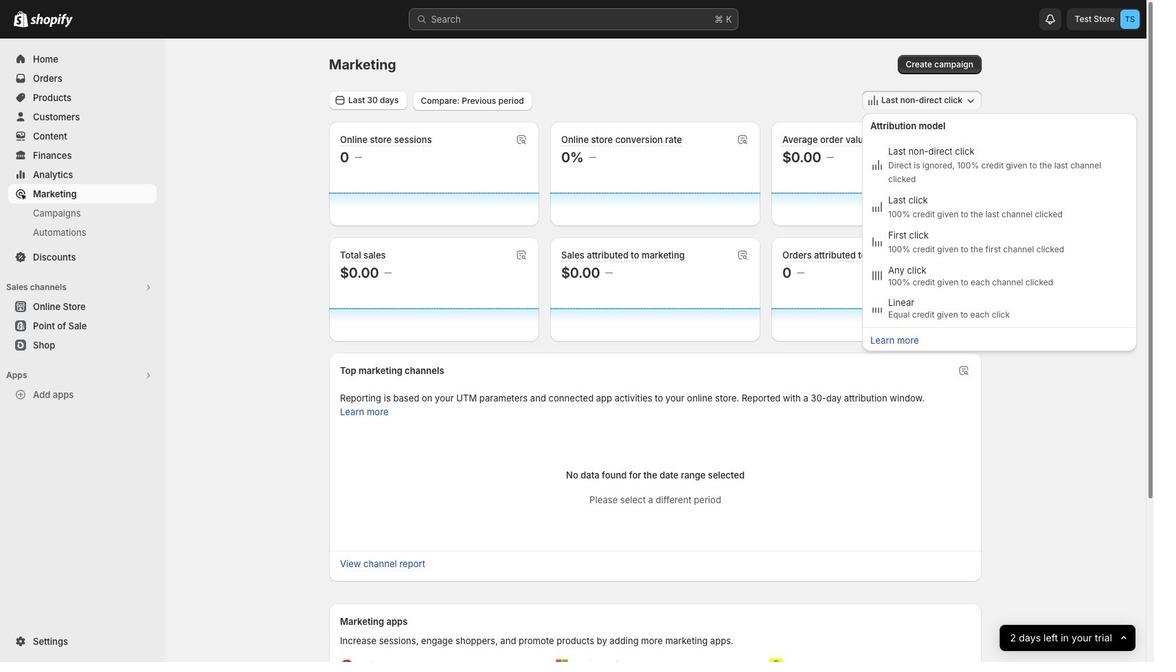 Task type: vqa. For each thing, say whether or not it's contained in the screenshot.
TEST STORE image
yes



Task type: describe. For each thing, give the bounding box(es) containing it.
1 horizontal spatial shopify image
[[30, 14, 73, 27]]



Task type: locate. For each thing, give the bounding box(es) containing it.
test store image
[[1121, 10, 1141, 29]]

shopify image
[[14, 11, 28, 27], [30, 14, 73, 27]]

0 horizontal spatial shopify image
[[14, 11, 28, 27]]

menu
[[867, 141, 1134, 323]]



